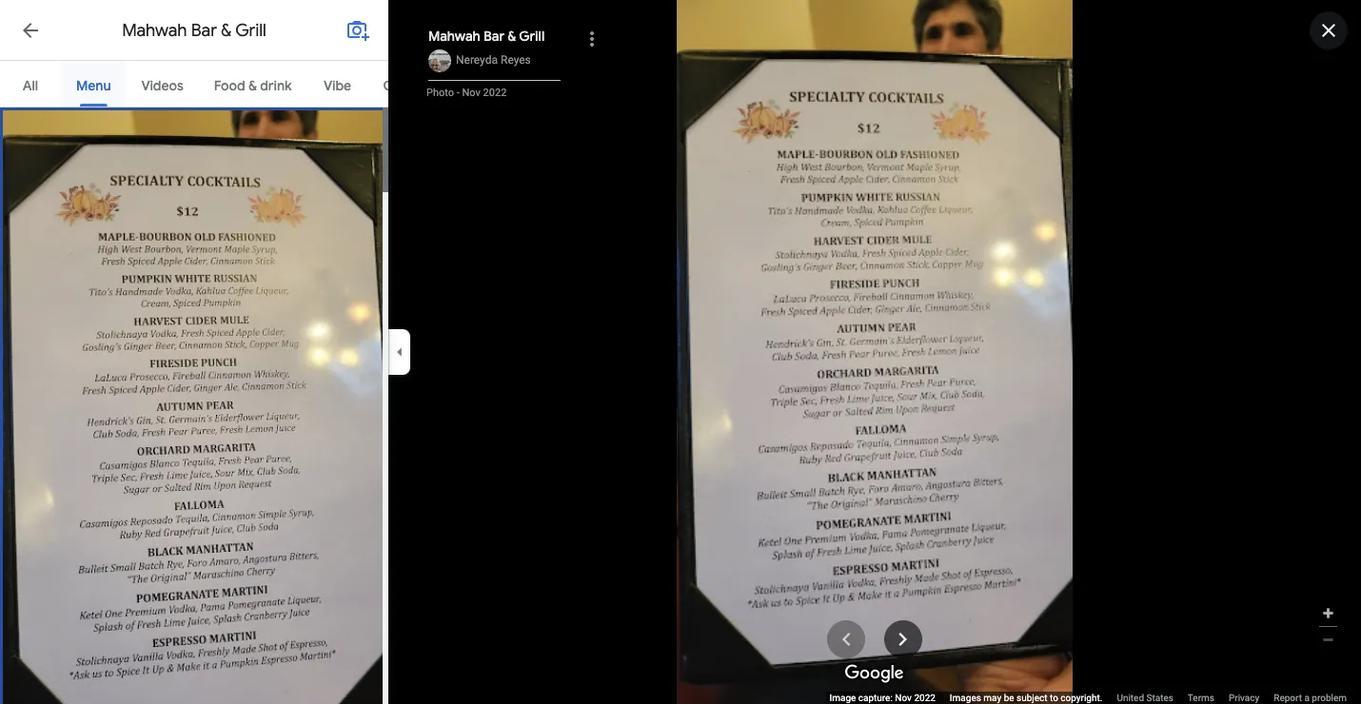 Task type: locate. For each thing, give the bounding box(es) containing it.
privacy
[[1229, 693, 1260, 704]]

2022
[[483, 87, 507, 99], [914, 693, 936, 704]]

food
[[214, 77, 245, 94]]

menu button
[[61, 61, 126, 107]]

 button
[[827, 621, 865, 659]]

& inside button
[[248, 77, 257, 94]]

2022 for photo - nov 2022
[[483, 87, 507, 99]]

& right food
[[248, 77, 257, 94]]

&
[[221, 20, 232, 41], [508, 28, 516, 45], [248, 77, 257, 94]]

united states
[[1117, 693, 1174, 704]]

0 horizontal spatial mahwah
[[122, 20, 187, 41]]

mahwah up videos button
[[122, 20, 187, 41]]

0 vertical spatial nov
[[462, 87, 481, 99]]

reyes
[[501, 53, 531, 67]]


[[834, 624, 860, 656]]

be
[[1004, 693, 1015, 704]]

1 vertical spatial nov
[[895, 693, 912, 704]]

mahwah bar & grill up nereyda reyes
[[428, 28, 545, 45]]

1 horizontal spatial &
[[248, 77, 257, 94]]

0 horizontal spatial grill
[[235, 20, 266, 41]]

videos
[[141, 77, 184, 94]]

chicken wings button
[[368, 61, 490, 107]]

mahwah
[[122, 20, 187, 41], [428, 28, 481, 45]]

problem
[[1312, 693, 1347, 704]]

mahwah bar & grill
[[122, 20, 266, 41], [428, 28, 545, 45]]

nov
[[462, 87, 481, 99], [895, 693, 912, 704]]

mahwah bar & grill inside main content
[[122, 20, 266, 41]]

0 horizontal spatial mahwah bar & grill
[[122, 20, 266, 41]]

2022 down nereyda reyes link
[[483, 87, 507, 99]]

0 vertical spatial 2022
[[483, 87, 507, 99]]

subject
[[1017, 693, 1048, 704]]

1 horizontal spatial grill
[[519, 28, 545, 45]]

collapse side panel image
[[389, 342, 410, 363]]

image
[[830, 693, 856, 704]]

report
[[1274, 693, 1302, 704]]

bar up nereyda reyes
[[484, 28, 505, 45]]

vibe button
[[307, 61, 368, 107]]

0 horizontal spatial nov
[[462, 87, 481, 99]]

photo
[[427, 87, 454, 99]]

& up reyes
[[508, 28, 516, 45]]

nov inside footer
[[895, 693, 912, 704]]

footer
[[830, 692, 1362, 705]]

grill up reyes
[[519, 28, 545, 45]]

nov right capture:
[[895, 693, 912, 704]]

nov right -
[[462, 87, 481, 99]]

1 horizontal spatial nov
[[895, 693, 912, 704]]

back image
[[19, 19, 42, 42]]

 button
[[885, 621, 923, 659]]

all
[[23, 77, 38, 94]]

view nereyda reyes's profile image
[[428, 50, 451, 72]]

vibe
[[324, 77, 351, 94]]

states
[[1147, 693, 1174, 704]]

mahwah bar & grill up videos button
[[122, 20, 266, 41]]

footer containing image capture: nov 2022
[[830, 692, 1362, 705]]

zoom out image
[[1322, 633, 1336, 647]]

bar up food
[[191, 20, 217, 41]]

1 horizontal spatial 2022
[[914, 693, 936, 704]]

1 vertical spatial 2022
[[914, 693, 936, 704]]

2022 left images
[[914, 693, 936, 704]]

mahwah up 'view nereyda reyes's profile' icon
[[428, 28, 481, 45]]

0 horizontal spatial 2022
[[483, 87, 507, 99]]

nov for -
[[462, 87, 481, 99]]

zoom in image
[[1322, 607, 1336, 621]]

grill inside photos of mahwah bar & grill main content
[[235, 20, 266, 41]]

bar inside main content
[[191, 20, 217, 41]]

to
[[1050, 693, 1059, 704]]

grill
[[235, 20, 266, 41], [519, 28, 545, 45]]

& up food
[[221, 20, 232, 41]]

grill up food & drink button
[[235, 20, 266, 41]]

tab list containing all
[[0, 61, 490, 107]]

chicken
[[383, 77, 434, 94]]

2022 inside footer
[[914, 693, 936, 704]]

0 horizontal spatial bar
[[191, 20, 217, 41]]

tab list
[[0, 61, 490, 107]]

0 horizontal spatial &
[[221, 20, 232, 41]]

bar
[[191, 20, 217, 41], [484, 28, 505, 45]]

nov for capture:
[[895, 693, 912, 704]]

terms button
[[1188, 692, 1215, 705]]



Task type: vqa. For each thing, say whether or not it's contained in the screenshot.
food
yes



Task type: describe. For each thing, give the bounding box(es) containing it.
all button
[[0, 61, 61, 107]]

photos of mahwah bar & grill main content
[[0, 0, 490, 705]]

privacy button
[[1229, 692, 1260, 705]]

food & drink button
[[199, 61, 307, 107]]

photo - nov 2022
[[427, 87, 507, 99]]

menu
[[76, 77, 111, 94]]

nereyda
[[456, 53, 498, 67]]

google maps element
[[0, 0, 1362, 705]]

footer inside google maps element
[[830, 692, 1362, 705]]

2 horizontal spatial &
[[508, 28, 516, 45]]

food & drink
[[214, 77, 292, 94]]


[[890, 624, 917, 656]]

united
[[1117, 693, 1144, 704]]

videos button
[[126, 61, 199, 107]]

terms
[[1188, 693, 1215, 704]]

nereyda reyes link
[[456, 53, 531, 67]]

image capture: nov 2022
[[830, 693, 936, 704]]

1 horizontal spatial mahwah
[[428, 28, 481, 45]]

report a problem
[[1274, 693, 1347, 704]]

copyright.
[[1061, 693, 1103, 704]]

chicken wings
[[383, 77, 475, 94]]

add photos & videos image
[[347, 19, 369, 42]]

1 horizontal spatial bar
[[484, 28, 505, 45]]

2022 for image capture: nov 2022
[[914, 693, 936, 704]]

a
[[1305, 693, 1310, 704]]

mahwah inside main content
[[122, 20, 187, 41]]

tab list inside google maps element
[[0, 61, 490, 107]]

report a problem link
[[1274, 692, 1347, 705]]

1 horizontal spatial mahwah bar & grill
[[428, 28, 545, 45]]

nereyda reyes
[[456, 53, 531, 67]]

images
[[950, 693, 981, 704]]

may
[[984, 693, 1002, 704]]

united states button
[[1117, 692, 1174, 705]]

images may be subject to copyright.
[[950, 693, 1103, 704]]

drink
[[260, 77, 292, 94]]

capture:
[[859, 693, 893, 704]]

-
[[457, 87, 460, 99]]

wings
[[436, 77, 475, 94]]



